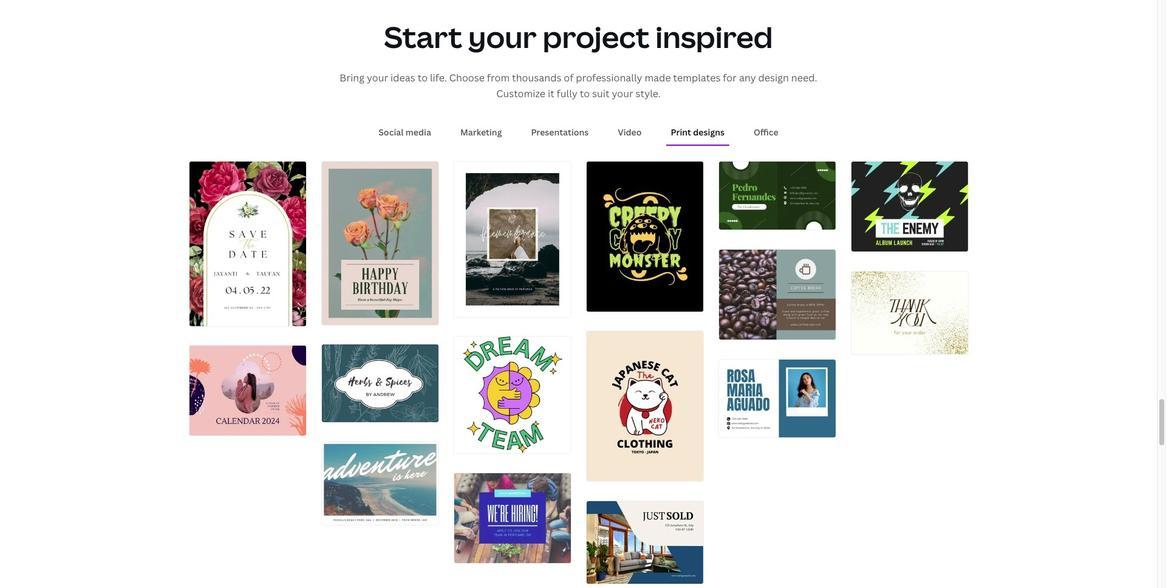 Task type: locate. For each thing, give the bounding box(es) containing it.
designs
[[693, 127, 725, 138]]

to
[[418, 71, 428, 85], [580, 87, 590, 100]]

of
[[564, 71, 574, 85]]

project
[[543, 17, 650, 56]]

print
[[671, 127, 691, 138]]

fully
[[557, 87, 578, 100]]

professionally
[[576, 71, 642, 85]]

need.
[[791, 71, 817, 85]]

pink orange and violet handmade organic woman wall calendar image
[[189, 346, 306, 436]]

black and neon green rock band album launch flyer image
[[851, 161, 968, 252]]

1 horizontal spatial to
[[580, 87, 590, 100]]

video
[[618, 127, 642, 138]]

your for start
[[468, 17, 537, 56]]

green and white geometric line headmaster international school business card image
[[719, 161, 836, 230]]

your up from
[[468, 17, 537, 56]]

customize
[[496, 87, 546, 100]]

print designs
[[671, 127, 725, 138]]

templates
[[673, 71, 721, 85]]

ideas
[[391, 71, 415, 85]]

style.
[[636, 87, 661, 100]]

2 vertical spatial your
[[612, 87, 633, 100]]

0 horizontal spatial your
[[367, 71, 388, 85]]

your
[[468, 17, 537, 56], [367, 71, 388, 85], [612, 87, 633, 100]]

bring your ideas to life. choose from thousands of professionally made templates for any design need. customize it fully to suit your style.
[[340, 71, 817, 100]]

made
[[645, 71, 671, 85]]

design
[[758, 71, 789, 85]]

1 vertical spatial your
[[367, 71, 388, 85]]

0 horizontal spatial to
[[418, 71, 428, 85]]

2 horizontal spatial your
[[612, 87, 633, 100]]

social media
[[379, 127, 431, 138]]

0 vertical spatial your
[[468, 17, 537, 56]]

beach photo adventure direct mail postcard image
[[322, 442, 438, 525]]

to left suit
[[580, 87, 590, 100]]

1 horizontal spatial your
[[468, 17, 537, 56]]

to left life.
[[418, 71, 428, 85]]

0 vertical spatial to
[[418, 71, 428, 85]]

life.
[[430, 71, 447, 85]]

gold brown thank you for your order landscape card image
[[851, 271, 968, 354]]

video button
[[613, 121, 647, 144]]

choose
[[449, 71, 485, 85]]

start
[[384, 17, 462, 56]]

from
[[487, 71, 510, 85]]

social media button
[[374, 121, 436, 144]]

any
[[739, 71, 756, 85]]

1 vertical spatial to
[[580, 87, 590, 100]]

your right bring
[[367, 71, 388, 85]]

your for bring
[[367, 71, 388, 85]]

your down the professionally at the top of the page
[[612, 87, 633, 100]]

media
[[406, 127, 431, 138]]

white and blue modern address label image
[[719, 359, 836, 437]]



Task type: vqa. For each thing, say whether or not it's contained in the screenshot.
Projects
no



Task type: describe. For each thing, give the bounding box(es) containing it.
neko cat japanese t-shirt image
[[587, 331, 703, 481]]

blue and brown coffee break  business direct mail postcard image
[[719, 250, 836, 340]]

suit
[[592, 87, 610, 100]]

office
[[754, 127, 779, 138]]

presentations button
[[526, 121, 594, 144]]

bring
[[340, 71, 365, 85]]

blue retro flowers elegant rose happy birthday greeting card image
[[322, 161, 438, 325]]

print designs button
[[666, 121, 730, 144]]

marketing button
[[456, 121, 507, 144]]

inspired
[[656, 17, 773, 56]]

it
[[548, 87, 554, 100]]

red floral wedding invitation card image
[[189, 161, 306, 326]]

presentations
[[531, 127, 589, 138]]

green purple yellow cute dream team tote bag image
[[454, 337, 571, 453]]

teal illustrated herbs storage label image
[[322, 344, 438, 422]]

blue now hiring company direct mail general postcard image
[[454, 473, 571, 563]]

blue modern just sold postcard image
[[587, 501, 703, 584]]

marketing
[[460, 127, 502, 138]]

office button
[[749, 121, 783, 144]]

vintage film travel square photo book image
[[454, 161, 571, 317]]

thousands
[[512, 71, 562, 85]]

social
[[379, 127, 404, 138]]

start your project inspired
[[384, 17, 773, 56]]

yellow green modern typography creepy monster t-shirt image
[[587, 161, 703, 312]]

for
[[723, 71, 737, 85]]



